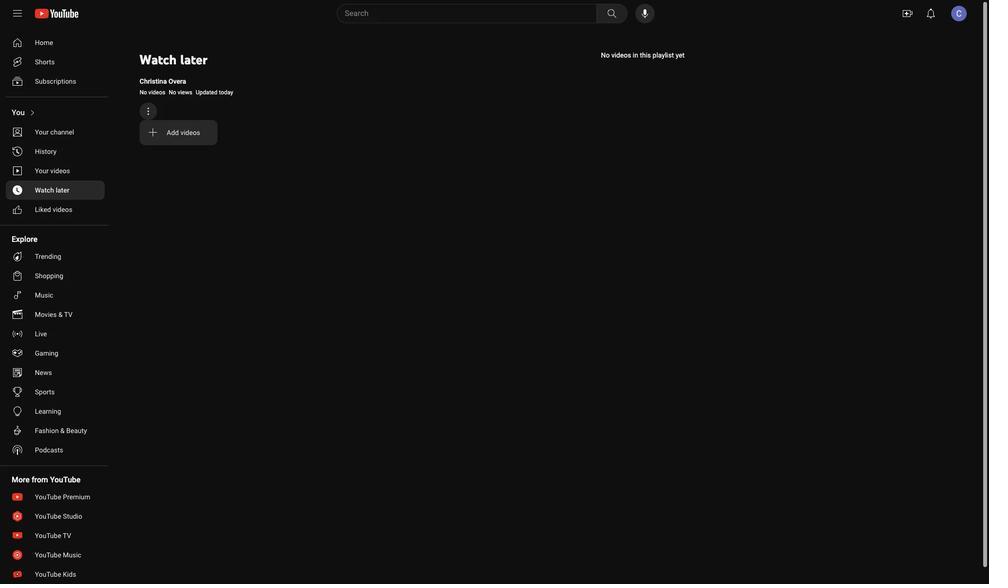 Task type: vqa. For each thing, say whether or not it's contained in the screenshot.
the Google Account link
no



Task type: describe. For each thing, give the bounding box(es) containing it.
overa
[[168, 78, 186, 85]]

0 horizontal spatial watch
[[35, 187, 54, 194]]

1 vertical spatial tv
[[63, 533, 71, 540]]

liked
[[35, 206, 51, 214]]

movies & tv
[[35, 311, 73, 319]]

shorts
[[35, 58, 55, 66]]

youtube kids
[[35, 571, 76, 579]]

fashion
[[35, 427, 59, 435]]

add videos
[[167, 129, 200, 137]]

videos for your videos
[[50, 167, 70, 175]]

your channel
[[35, 128, 74, 136]]

your videos
[[35, 167, 70, 175]]

live
[[35, 330, 47, 338]]

playlist
[[653, 51, 674, 59]]

more
[[12, 476, 30, 485]]

updated
[[196, 89, 217, 96]]

sports
[[35, 389, 55, 396]]

today
[[219, 89, 233, 96]]

youtube for studio
[[35, 513, 61, 521]]

& for tv
[[58, 311, 63, 319]]

0 vertical spatial tv
[[64, 311, 73, 319]]

christina
[[140, 78, 167, 85]]

news
[[35, 369, 52, 377]]

add videos option
[[140, 124, 218, 142]]

youtube tv
[[35, 533, 71, 540]]

yet
[[676, 51, 685, 59]]

your for your videos
[[35, 167, 49, 175]]

home
[[35, 39, 53, 47]]

watch later inside main content
[[140, 51, 207, 68]]

kids
[[63, 571, 76, 579]]

youtube for premium
[[35, 494, 61, 502]]

shopping
[[35, 272, 63, 280]]

podcasts
[[35, 447, 63, 455]]

avatar image image
[[951, 6, 967, 21]]

2 horizontal spatial no
[[601, 51, 610, 59]]

youtube premium
[[35, 494, 90, 502]]

& for beauty
[[60, 427, 65, 435]]



Task type: locate. For each thing, give the bounding box(es) containing it.
later
[[180, 51, 207, 68], [56, 187, 69, 194]]

1 vertical spatial watch later
[[35, 187, 69, 194]]

tv down studio
[[63, 533, 71, 540]]

& left beauty
[[60, 427, 65, 435]]

your videos link
[[6, 161, 105, 181], [6, 161, 105, 181]]

studio
[[63, 513, 82, 521]]

videos inside option
[[180, 129, 200, 137]]

shopping link
[[6, 267, 105, 286], [6, 267, 105, 286]]

youtube for music
[[35, 552, 61, 560]]

1 vertical spatial watch
[[35, 187, 54, 194]]

christina overa no videos no views updated today
[[140, 78, 233, 96]]

your down history
[[35, 167, 49, 175]]

later up liked videos on the top of the page
[[56, 187, 69, 194]]

watch up liked
[[35, 187, 54, 194]]

trending link
[[6, 247, 105, 267], [6, 247, 105, 267]]

news link
[[6, 363, 105, 383], [6, 363, 105, 383]]

videos down christina
[[148, 89, 165, 96]]

watch inside main content
[[140, 51, 177, 68]]

0 vertical spatial music
[[35, 292, 53, 299]]

0 horizontal spatial music
[[35, 292, 53, 299]]

views
[[178, 89, 192, 96]]

youtube music link
[[6, 546, 105, 566], [6, 546, 105, 566]]

youtube for tv
[[35, 533, 61, 540]]

youtube
[[50, 476, 81, 485], [35, 494, 61, 502], [35, 513, 61, 521], [35, 533, 61, 540], [35, 552, 61, 560], [35, 571, 61, 579]]

youtube for kids
[[35, 571, 61, 579]]

music link
[[6, 286, 105, 305], [6, 286, 105, 305]]

fashion & beauty
[[35, 427, 87, 435]]

youtube studio link
[[6, 507, 105, 527], [6, 507, 105, 527]]

1 horizontal spatial music
[[63, 552, 81, 560]]

0 horizontal spatial later
[[56, 187, 69, 194]]

no videos in this playlist yet
[[601, 51, 685, 59]]

0 vertical spatial watch later
[[140, 51, 207, 68]]

youtube music
[[35, 552, 81, 560]]

you
[[12, 108, 25, 117]]

watch later up the overa
[[140, 51, 207, 68]]

1 vertical spatial your
[[35, 167, 49, 175]]

learning
[[35, 408, 61, 416]]

videos left the "in"
[[611, 51, 631, 59]]

subscriptions link
[[6, 72, 105, 91], [6, 72, 105, 91]]

youtube down more from youtube
[[35, 494, 61, 502]]

videos for no videos in this playlist yet
[[611, 51, 631, 59]]

Search text field
[[345, 7, 594, 20]]

youtube down youtube tv
[[35, 552, 61, 560]]

fashion & beauty link
[[6, 422, 105, 441], [6, 422, 105, 441]]

later inside main content
[[180, 51, 207, 68]]

in
[[633, 51, 638, 59]]

videos
[[611, 51, 631, 59], [148, 89, 165, 96], [180, 129, 200, 137], [50, 167, 70, 175], [53, 206, 72, 214]]

youtube up youtube music at the bottom left
[[35, 533, 61, 540]]

your up history
[[35, 128, 49, 136]]

1 horizontal spatial watch later
[[140, 51, 207, 68]]

music up kids
[[63, 552, 81, 560]]

1 your from the top
[[35, 128, 49, 136]]

youtube up youtube tv
[[35, 513, 61, 521]]

this
[[640, 51, 651, 59]]

podcasts link
[[6, 441, 105, 460], [6, 441, 105, 460]]

0 vertical spatial &
[[58, 311, 63, 319]]

tv
[[64, 311, 73, 319], [63, 533, 71, 540]]

1 horizontal spatial watch
[[140, 51, 177, 68]]

music
[[35, 292, 53, 299], [63, 552, 81, 560]]

0 vertical spatial later
[[180, 51, 207, 68]]

gaming
[[35, 350, 58, 358]]

1 vertical spatial &
[[60, 427, 65, 435]]

from
[[32, 476, 48, 485]]

christina overa link
[[140, 77, 186, 86]]

you link
[[6, 103, 105, 123], [6, 103, 105, 123]]

liked videos
[[35, 206, 72, 214]]

1 horizontal spatial no
[[169, 89, 176, 96]]

videos inside christina overa no videos no views updated today
[[148, 89, 165, 96]]

gaming link
[[6, 344, 105, 363], [6, 344, 105, 363]]

0 vertical spatial watch
[[140, 51, 177, 68]]

youtube tv link
[[6, 527, 105, 546], [6, 527, 105, 546]]

youtube up youtube premium
[[50, 476, 81, 485]]

trending
[[35, 253, 61, 261]]

1 horizontal spatial later
[[180, 51, 207, 68]]

learning link
[[6, 402, 105, 422], [6, 402, 105, 422]]

beauty
[[66, 427, 87, 435]]

videos for liked videos
[[53, 206, 72, 214]]

videos right liked
[[53, 206, 72, 214]]

more from youtube
[[12, 476, 81, 485]]

watch later link
[[6, 181, 105, 200], [6, 181, 105, 200]]

watch later
[[140, 51, 207, 68], [35, 187, 69, 194]]

videos for add videos
[[180, 129, 200, 137]]

youtube kids link
[[6, 566, 105, 585], [6, 566, 105, 585]]

watch later down your videos
[[35, 187, 69, 194]]

no down christina
[[140, 89, 147, 96]]

home link
[[6, 33, 105, 52], [6, 33, 105, 52]]

sports link
[[6, 383, 105, 402], [6, 383, 105, 402]]

shorts link
[[6, 52, 105, 72], [6, 52, 105, 72]]

liked videos link
[[6, 200, 105, 220], [6, 200, 105, 220]]

None search field
[[319, 4, 629, 23]]

add
[[167, 129, 179, 137]]

2 your from the top
[[35, 167, 49, 175]]

no left the "in"
[[601, 51, 610, 59]]

no
[[601, 51, 610, 59], [140, 89, 147, 96], [169, 89, 176, 96]]

live link
[[6, 325, 105, 344], [6, 325, 105, 344]]

subscriptions
[[35, 78, 76, 85]]

0 vertical spatial your
[[35, 128, 49, 136]]

watch up the christina overa link
[[140, 51, 177, 68]]

history
[[35, 148, 56, 156]]

& right the movies
[[58, 311, 63, 319]]

music up the movies
[[35, 292, 53, 299]]

watch later main content
[[116, 27, 981, 585]]

explore
[[12, 235, 37, 244]]

your for your channel
[[35, 128, 49, 136]]

0 horizontal spatial watch later
[[35, 187, 69, 194]]

later up the overa
[[180, 51, 207, 68]]

your channel link
[[6, 123, 105, 142], [6, 123, 105, 142]]

premium
[[63, 494, 90, 502]]

your
[[35, 128, 49, 136], [35, 167, 49, 175]]

movies
[[35, 311, 57, 319]]

youtube left kids
[[35, 571, 61, 579]]

videos right add
[[180, 129, 200, 137]]

1 vertical spatial later
[[56, 187, 69, 194]]

youtube premium link
[[6, 488, 105, 507], [6, 488, 105, 507]]

no down the overa
[[169, 89, 176, 96]]

&
[[58, 311, 63, 319], [60, 427, 65, 435]]

watch
[[140, 51, 177, 68], [35, 187, 54, 194]]

0 horizontal spatial no
[[140, 89, 147, 96]]

1 vertical spatial music
[[63, 552, 81, 560]]

tv right the movies
[[64, 311, 73, 319]]

channel
[[50, 128, 74, 136]]

videos down history
[[50, 167, 70, 175]]

movies & tv link
[[6, 305, 105, 325], [6, 305, 105, 325]]

history link
[[6, 142, 105, 161], [6, 142, 105, 161]]

youtube studio
[[35, 513, 82, 521]]



